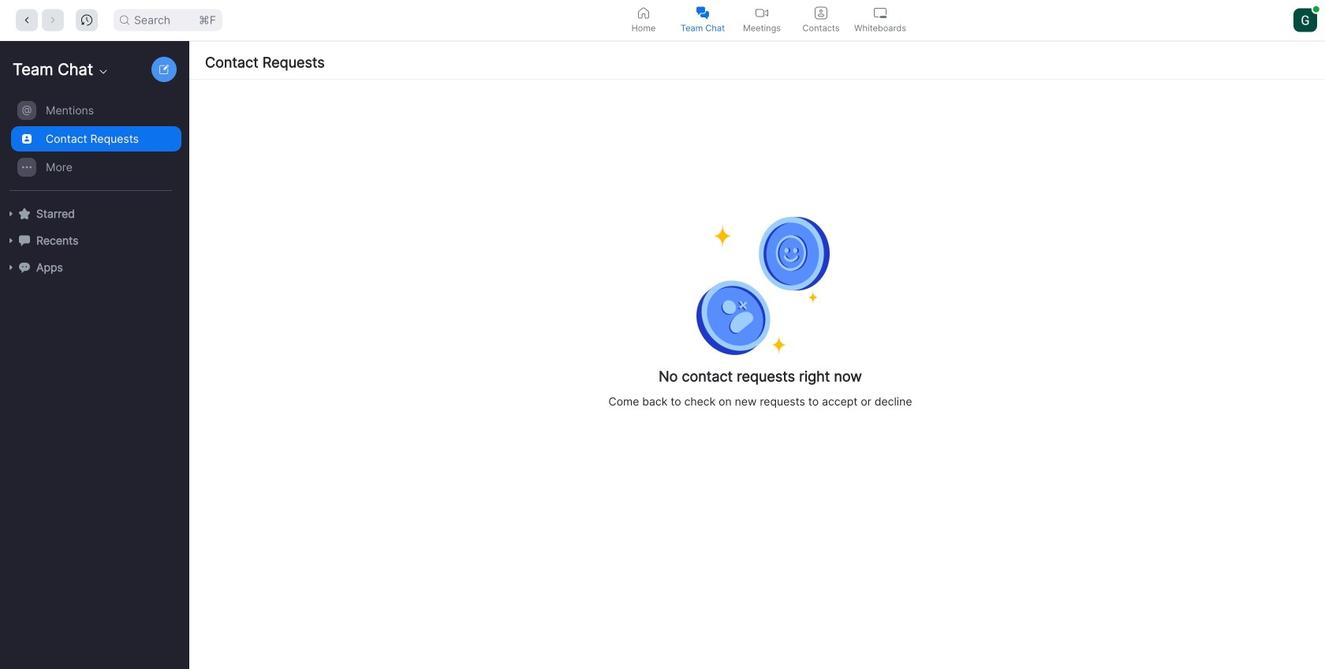 Task type: vqa. For each thing, say whether or not it's contained in the screenshot.
GIF Icon
no



Task type: locate. For each thing, give the bounding box(es) containing it.
tab list
[[614, 0, 910, 40]]

history image
[[81, 15, 92, 26]]

chevron left small image
[[21, 15, 32, 26], [21, 15, 32, 26]]

triangle right image
[[6, 209, 16, 219], [6, 209, 16, 219], [6, 236, 16, 245]]

star image
[[19, 208, 30, 219], [19, 208, 30, 219]]

whiteboard small image
[[874, 7, 887, 19]]

home small image
[[638, 7, 650, 19], [638, 7, 650, 19]]

team chat image
[[697, 7, 709, 19], [697, 7, 709, 19]]

triangle right image for chatbot image
[[6, 263, 16, 272]]

chevron down small image
[[97, 65, 110, 78]]

triangle right image
[[6, 236, 16, 245], [6, 263, 16, 272], [6, 263, 16, 272]]

new image
[[159, 65, 169, 74]]

tree
[[0, 95, 186, 297]]

video on image
[[756, 7, 769, 19]]

chatbot image
[[19, 262, 30, 273]]

apps tree item
[[6, 254, 181, 281]]

magnifier image
[[120, 15, 129, 25]]

chatbot image
[[19, 262, 30, 273]]

profile contact image
[[815, 7, 828, 19], [815, 7, 828, 19]]

whiteboard small image
[[874, 7, 887, 19]]

online image
[[1314, 6, 1320, 12], [1314, 6, 1320, 12]]

group
[[0, 96, 181, 191]]

triangle right image for chat icon
[[6, 236, 16, 245]]



Task type: describe. For each thing, give the bounding box(es) containing it.
starred tree item
[[6, 200, 181, 227]]

new image
[[159, 65, 169, 74]]

chat image
[[19, 235, 30, 246]]

triangle right image for starred tree item at the left of page
[[6, 209, 16, 219]]

history image
[[81, 15, 92, 26]]

video on image
[[756, 7, 769, 19]]

magnifier image
[[120, 15, 129, 25]]

recents tree item
[[6, 227, 181, 254]]

chat image
[[19, 235, 30, 246]]

chevron down small image
[[97, 65, 110, 78]]

triangle right image for recents tree item at the top left of the page
[[6, 236, 16, 245]]



